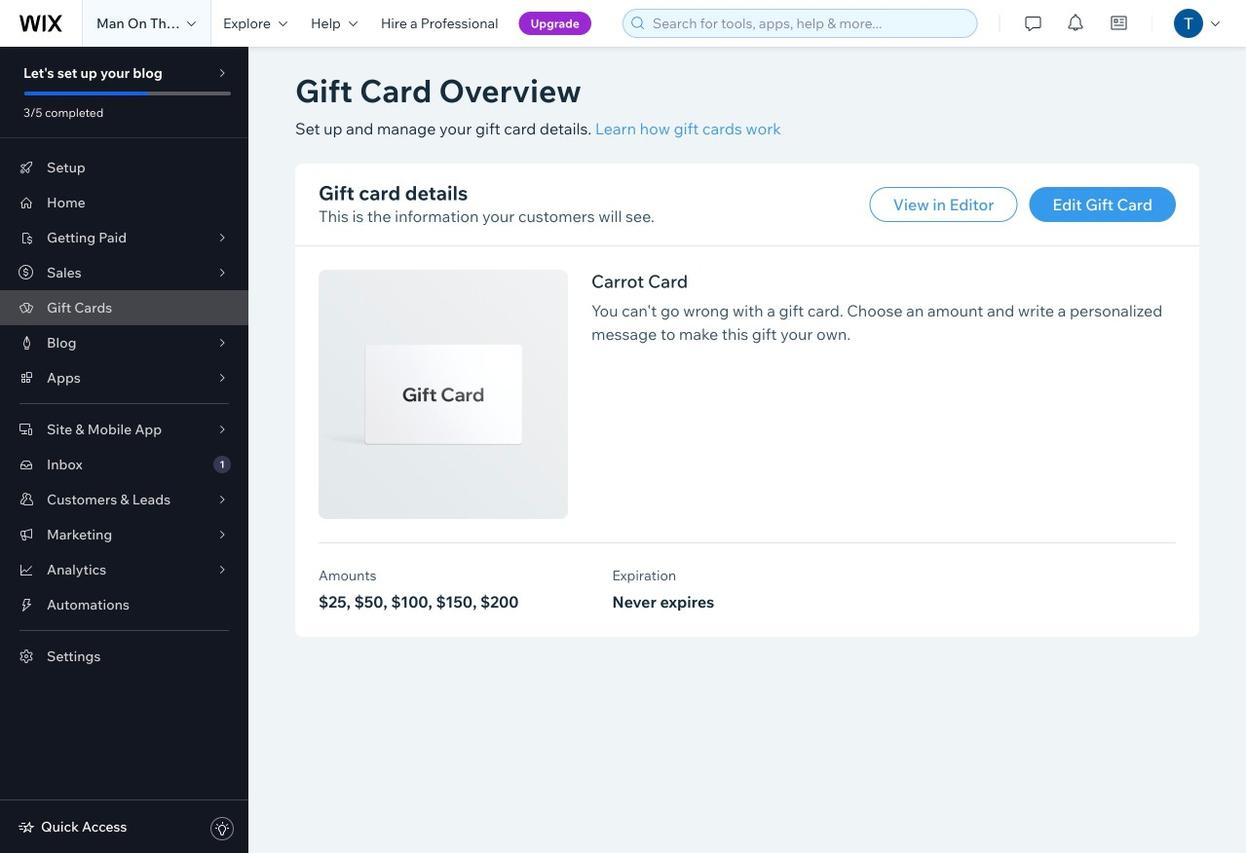 Task type: locate. For each thing, give the bounding box(es) containing it.
Search for tools, apps, help & more... field
[[647, 10, 971, 37]]



Task type: describe. For each thing, give the bounding box(es) containing it.
sidebar element
[[0, 47, 249, 854]]



